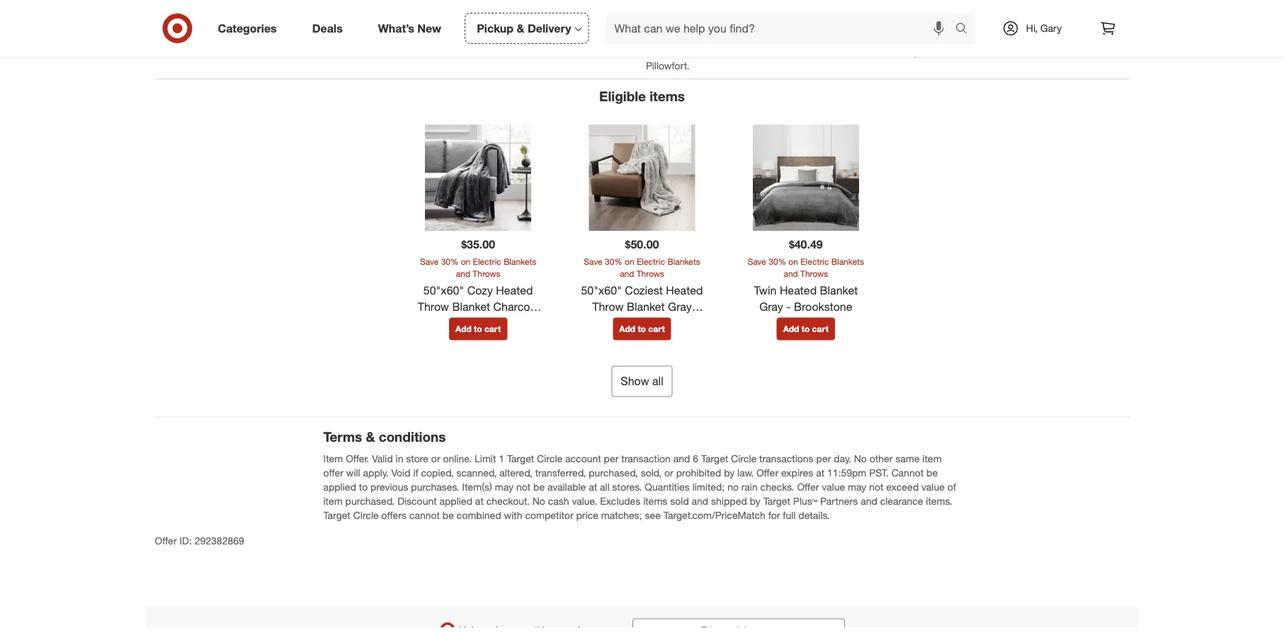 Task type: describe. For each thing, give the bounding box(es) containing it.
50"x60" for 50"x60" cozy heated throw blanket charcoal gray - brookstone
[[423, 284, 464, 297]]

electric up room
[[743, 26, 776, 38]]

show all link
[[611, 366, 673, 397]]

2 vertical spatial at
[[475, 495, 484, 507]]

1 vertical spatial no
[[532, 495, 545, 507]]

wondershop,
[[864, 45, 922, 58]]

items inside terms & conditions item offer. valid in store or online. limit 1 target circle account per transaction and 6 target circle transactions per day. no other same item offer will apply. void if copied, scanned, altered, transferred, purchased, sold, or prohibited by law. offer expires at 11:59pm pst. cannot be applied to previous purchases. item(s) may not be available at all stores. quantities limited; no rain checks. offer value may not exceed value of item purchased. discount applied at checkout. no cash value. excludes items sold and shipped by target plus™ partners and clearance items. target circle offers cannot be combined with competitor price matches; see target.com/pricematch for full details.
[[643, 495, 667, 507]]

throw for gray
[[418, 300, 449, 314]]

show
[[621, 374, 649, 388]]

essentials,
[[767, 45, 814, 58]]

1 vertical spatial be
[[533, 480, 545, 493]]

limit
[[475, 452, 496, 465]]

day.
[[834, 452, 851, 465]]

prohibited
[[676, 466, 721, 479]]

target up altered,
[[507, 452, 534, 465]]

to for brookstone
[[802, 324, 810, 334]]

throws up casaluna,
[[839, 26, 872, 38]]

$35.00 save 30% on electric blankets and throws 50"x60" cozy heated throw blanket charcoal gray - brookstone
[[418, 237, 539, 330]]

previous
[[370, 480, 408, 493]]

delivery
[[528, 21, 571, 35]]

$40.49 save 30% on electric blankets and throws twin heated blanket gray - brookstone
[[748, 237, 864, 314]]

pickup & delivery
[[477, 21, 571, 35]]

cash
[[548, 495, 569, 507]]

on for $50.00
[[625, 256, 634, 267]]

transaction
[[621, 452, 671, 465]]

in
[[396, 452, 403, 465]]

2 not from the left
[[869, 480, 883, 493]]

transactions
[[759, 452, 813, 465]]

scanned,
[[457, 466, 497, 479]]

add for gray
[[455, 324, 472, 334]]

deals link
[[300, 13, 360, 44]]

checkout.
[[486, 495, 530, 507]]

and up room
[[760, 11, 777, 24]]

30% off electric blankets and throws including brookstone electric blankets and throws
[[646, 11, 872, 38]]

gary
[[1040, 22, 1062, 34]]

price
[[576, 509, 598, 521]]

stores.
[[612, 480, 642, 493]]

target right 6
[[701, 452, 728, 465]]

checks.
[[760, 480, 794, 493]]

online.
[[443, 452, 472, 465]]

brookstone inside '$40.49 save 30% on electric blankets and throws twin heated blanket gray - brookstone'
[[794, 300, 852, 314]]

50"x60" for 50"x60" coziest heated throw blanket gray marble - brookstone
[[581, 284, 622, 297]]

full
[[783, 509, 796, 521]]

2 horizontal spatial circle
[[731, 452, 757, 465]]

and down limited;
[[692, 495, 708, 507]]

30% for 50"x60" coziest heated throw blanket gray marble - brookstone
[[605, 256, 622, 267]]

charcoal
[[493, 300, 539, 314]]

item
[[323, 452, 343, 465]]

value.
[[572, 495, 597, 507]]

2 horizontal spatial be
[[926, 466, 938, 479]]

- for 50"x60" coziest heated throw blanket gray marble - brookstone
[[628, 316, 633, 330]]

categories link
[[206, 13, 294, 44]]

& for terms
[[366, 429, 375, 445]]

limited;
[[692, 480, 725, 493]]

available
[[548, 480, 586, 493]]

same
[[895, 452, 920, 465]]

on for $40.49
[[789, 256, 798, 267]]

electric for $50.00
[[637, 256, 665, 267]]

target down the 'purchased.'
[[323, 509, 350, 521]]

marble
[[590, 316, 625, 330]]

conditions
[[379, 429, 446, 445]]

cannot
[[409, 509, 440, 521]]

quantities
[[645, 480, 690, 493]]

sold
[[670, 495, 689, 507]]

room
[[738, 45, 765, 58]]

offers
[[381, 509, 407, 521]]

2 per from the left
[[816, 452, 831, 465]]

excludes threshold, room essentials, casaluna, wondershop, pillowfort.
[[646, 45, 925, 72]]

add to cart for marble
[[619, 324, 665, 334]]

terms & conditions item offer. valid in store or online. limit 1 target circle account per transaction and 6 target circle transactions per day. no other same item offer will apply. void if copied, scanned, altered, transferred, purchased, sold, or prohibited by law. offer expires at 11:59pm pst. cannot be applied to previous purchases. item(s) may not be available at all stores. quantities limited; no rain checks. offer value may not exceed value of item purchased. discount applied at checkout. no cash value. excludes items sold and shipped by target plus™ partners and clearance items. target circle offers cannot be combined with competitor price matches; see target.com/pricematch for full details.
[[323, 429, 959, 521]]

1 vertical spatial applied
[[439, 495, 472, 507]]

& for pickup
[[517, 21, 524, 35]]

blankets for 50"x60" cozy heated throw blanket charcoal gray - brookstone
[[504, 256, 536, 267]]

1 not from the left
[[516, 480, 531, 493]]

void
[[391, 466, 410, 479]]

what's new
[[378, 21, 441, 35]]

exceed
[[886, 480, 919, 493]]

throw for marble
[[592, 300, 624, 314]]

threshold,
[[689, 45, 735, 58]]

cart for brookstone
[[812, 324, 829, 334]]

see
[[645, 509, 661, 521]]

pst.
[[869, 466, 889, 479]]

3 add to cart from the left
[[783, 324, 829, 334]]

heated for charcoal
[[496, 284, 533, 297]]

combined
[[457, 509, 501, 521]]

account
[[565, 452, 601, 465]]

apply.
[[363, 466, 389, 479]]

other
[[869, 452, 893, 465]]

add to cart button for gray
[[449, 318, 507, 340]]

electric for $40.49
[[800, 256, 829, 267]]

0 vertical spatial all
[[652, 374, 663, 388]]

0 vertical spatial or
[[431, 452, 440, 465]]

cozy
[[467, 284, 493, 297]]

save for 50"x60" cozy heated throw blanket charcoal gray - brookstone
[[420, 256, 439, 267]]

add to cart button for marble
[[613, 318, 671, 340]]

casaluna,
[[817, 45, 861, 58]]

30% inside 30% off electric blankets and throws including brookstone electric blankets and throws
[[646, 11, 666, 24]]

2 horizontal spatial offer
[[797, 480, 819, 493]]

0 horizontal spatial be
[[443, 509, 454, 521]]

0 vertical spatial no
[[854, 452, 867, 465]]

deals
[[312, 21, 343, 35]]

heated inside '$40.49 save 30% on electric blankets and throws twin heated blanket gray - brookstone'
[[780, 284, 817, 297]]

0 horizontal spatial applied
[[323, 480, 356, 493]]

0 vertical spatial offer
[[756, 466, 778, 479]]

off
[[669, 11, 680, 24]]

to for charcoal
[[474, 324, 482, 334]]

gray inside '$40.49 save 30% on electric blankets and throws twin heated blanket gray - brookstone'
[[759, 300, 783, 314]]

store
[[406, 452, 428, 465]]

hi, gary
[[1026, 22, 1062, 34]]

what's
[[378, 21, 414, 35]]

pillowfort.
[[646, 60, 690, 72]]

cart for gray
[[648, 324, 665, 334]]

$50.00
[[625, 237, 659, 251]]

purchased,
[[589, 466, 638, 479]]

search
[[949, 23, 983, 37]]



Task type: vqa. For each thing, say whether or not it's contained in the screenshot.


Task type: locate. For each thing, give the bounding box(es) containing it.
1 horizontal spatial not
[[869, 480, 883, 493]]

heated inside $35.00 save 30% on electric blankets and throws 50"x60" cozy heated throw blanket charcoal gray - brookstone
[[496, 284, 533, 297]]

1 may from the left
[[495, 480, 514, 493]]

1 cart from the left
[[484, 324, 501, 334]]

law.
[[737, 466, 754, 479]]

0 vertical spatial items
[[650, 88, 685, 104]]

eligible items
[[599, 88, 685, 104]]

to inside terms & conditions item offer. valid in store or online. limit 1 target circle account per transaction and 6 target circle transactions per day. no other same item offer will apply. void if copied, scanned, altered, transferred, purchased, sold, or prohibited by law. offer expires at 11:59pm pst. cannot be applied to previous purchases. item(s) may not be available at all stores. quantities limited; no rain checks. offer value may not exceed value of item purchased. discount applied at checkout. no cash value. excludes items sold and shipped by target plus™ partners and clearance items. target circle offers cannot be combined with competitor price matches; see target.com/pricematch for full details.
[[359, 480, 368, 493]]

or up copied,
[[431, 452, 440, 465]]

save for twin heated blanket gray - brookstone
[[748, 256, 766, 267]]

2 throw from the left
[[592, 300, 624, 314]]

1 horizontal spatial heated
[[666, 284, 703, 297]]

electric down the $50.00
[[637, 256, 665, 267]]

and down "$40.49"
[[784, 268, 798, 279]]

purchased.
[[345, 495, 395, 507]]

1 horizontal spatial throw
[[592, 300, 624, 314]]

1 vertical spatial by
[[750, 495, 760, 507]]

what's new link
[[366, 13, 459, 44]]

pickup & delivery link
[[465, 13, 589, 44]]

item right same
[[922, 452, 942, 465]]

offer
[[323, 466, 343, 479]]

throws inside $50.00 save 30% on electric blankets and throws 50"x60" coziest heated throw blanket gray marble - brookstone
[[636, 268, 664, 279]]

and inside $50.00 save 30% on electric blankets and throws 50"x60" coziest heated throw blanket gray marble - brookstone
[[620, 268, 634, 279]]

for
[[768, 509, 780, 521]]

offer left the "id:"
[[155, 534, 177, 547]]

heated
[[496, 284, 533, 297], [666, 284, 703, 297], [780, 284, 817, 297]]

0 horizontal spatial value
[[822, 480, 845, 493]]

to down cozy
[[474, 324, 482, 334]]

on down $35.00
[[461, 256, 470, 267]]

1 vertical spatial at
[[589, 480, 597, 493]]

2 horizontal spatial heated
[[780, 284, 817, 297]]

partners
[[820, 495, 858, 507]]

cart for charcoal
[[484, 324, 501, 334]]

blanket inside $50.00 save 30% on electric blankets and throws 50"x60" coziest heated throw blanket gray marble - brookstone
[[627, 300, 665, 314]]

- for 50"x60" cozy heated throw blanket charcoal gray - brookstone
[[459, 316, 463, 330]]

cart down charcoal
[[484, 324, 501, 334]]

circle up the transferred,
[[537, 452, 562, 465]]

item down offer
[[323, 495, 343, 507]]

0 horizontal spatial blanket
[[452, 300, 490, 314]]

on inside $35.00 save 30% on electric blankets and throws 50"x60" cozy heated throw blanket charcoal gray - brookstone
[[461, 256, 470, 267]]

brookstone down coziest
[[636, 316, 694, 330]]

brookstone
[[689, 26, 740, 38], [794, 300, 852, 314], [466, 316, 525, 330], [636, 316, 694, 330]]

throws up cozy
[[473, 268, 500, 279]]

add down coziest
[[619, 324, 635, 334]]

heated inside $50.00 save 30% on electric blankets and throws 50"x60" coziest heated throw blanket gray marble - brookstone
[[666, 284, 703, 297]]

1 vertical spatial or
[[664, 466, 673, 479]]

1 vertical spatial &
[[366, 429, 375, 445]]

1 horizontal spatial circle
[[537, 452, 562, 465]]

0 horizontal spatial item
[[323, 495, 343, 507]]

50"x60" inside $50.00 save 30% on electric blankets and throws 50"x60" coziest heated throw blanket gray marble - brookstone
[[581, 284, 622, 297]]

all right the show
[[652, 374, 663, 388]]

be right cannot
[[443, 509, 454, 521]]

2 save from the left
[[584, 256, 602, 267]]

1 horizontal spatial -
[[628, 316, 633, 330]]

30% for twin heated blanket gray - brookstone
[[769, 256, 786, 267]]

not
[[516, 480, 531, 493], [869, 480, 883, 493]]

on inside '$40.49 save 30% on electric blankets and throws twin heated blanket gray - brookstone'
[[789, 256, 798, 267]]

or up the quantities
[[664, 466, 673, 479]]

be down the transferred,
[[533, 480, 545, 493]]

value up partners
[[822, 480, 845, 493]]

0 vertical spatial excludes
[[646, 45, 686, 58]]

1 horizontal spatial no
[[854, 452, 867, 465]]

and left 6
[[673, 452, 690, 465]]

1 horizontal spatial item
[[922, 452, 942, 465]]

by up no
[[724, 466, 735, 479]]

blanket inside '$40.49 save 30% on electric blankets and throws twin heated blanket gray - brookstone'
[[820, 284, 858, 297]]

1 horizontal spatial offer
[[756, 466, 778, 479]]

2 50"x60" from the left
[[581, 284, 622, 297]]

30% inside $35.00 save 30% on electric blankets and throws 50"x60" cozy heated throw blanket charcoal gray - brookstone
[[441, 256, 458, 267]]

be right the cannot
[[926, 466, 938, 479]]

1 per from the left
[[604, 452, 619, 465]]

1 horizontal spatial all
[[652, 374, 663, 388]]

id:
[[180, 534, 192, 547]]

1 add to cart from the left
[[455, 324, 501, 334]]

30%
[[646, 11, 666, 24], [441, 256, 458, 267], [605, 256, 622, 267], [769, 256, 786, 267]]

show all
[[621, 374, 663, 388]]

0 horizontal spatial all
[[600, 480, 610, 493]]

1 vertical spatial item
[[323, 495, 343, 507]]

terms
[[323, 429, 362, 445]]

0 horizontal spatial heated
[[496, 284, 533, 297]]

2 horizontal spatial save
[[748, 256, 766, 267]]

blanket for 50"x60" cozy heated throw blanket charcoal gray - brookstone
[[452, 300, 490, 314]]

excludes up "pillowfort."
[[646, 45, 686, 58]]

30% inside '$40.49 save 30% on electric blankets and throws twin heated blanket gray - brookstone'
[[769, 256, 786, 267]]

1 horizontal spatial add to cart
[[619, 324, 665, 334]]

items up 'see'
[[643, 495, 667, 507]]

2 vertical spatial offer
[[155, 534, 177, 547]]

heated right coziest
[[666, 284, 703, 297]]

2 value from the left
[[921, 480, 945, 493]]

0 horizontal spatial add
[[455, 324, 472, 334]]

excludes inside terms & conditions item offer. valid in store or online. limit 1 target circle account per transaction and 6 target circle transactions per day. no other same item offer will apply. void if copied, scanned, altered, transferred, purchased, sold, or prohibited by law. offer expires at 11:59pm pst. cannot be applied to previous purchases. item(s) may not be available at all stores. quantities limited; no rain checks. offer value may not exceed value of item purchased. discount applied at checkout. no cash value. excludes items sold and shipped by target plus™ partners and clearance items. target circle offers cannot be combined with competitor price matches; see target.com/pricematch for full details.
[[600, 495, 640, 507]]

1 horizontal spatial value
[[921, 480, 945, 493]]

add to cart button down coziest
[[613, 318, 671, 340]]

1 horizontal spatial per
[[816, 452, 831, 465]]

3 save from the left
[[748, 256, 766, 267]]

0 horizontal spatial cart
[[484, 324, 501, 334]]

by down rain
[[750, 495, 760, 507]]

2 horizontal spatial cart
[[812, 324, 829, 334]]

to for gray
[[638, 324, 646, 334]]

1 horizontal spatial applied
[[439, 495, 472, 507]]

292382869
[[195, 534, 244, 547]]

purchases.
[[411, 480, 459, 493]]

to up the 'purchased.'
[[359, 480, 368, 493]]

30% inside $50.00 save 30% on electric blankets and throws 50"x60" coziest heated throw blanket gray marble - brookstone
[[605, 256, 622, 267]]

save inside $35.00 save 30% on electric blankets and throws 50"x60" cozy heated throw blanket charcoal gray - brookstone
[[420, 256, 439, 267]]

0 horizontal spatial offer
[[155, 534, 177, 547]]

1 vertical spatial offer
[[797, 480, 819, 493]]

$40.49
[[789, 237, 823, 251]]

1 horizontal spatial excludes
[[646, 45, 686, 58]]

0 vertical spatial applied
[[323, 480, 356, 493]]

0 vertical spatial at
[[816, 466, 824, 479]]

0 horizontal spatial gray
[[432, 316, 455, 330]]

1 horizontal spatial be
[[533, 480, 545, 493]]

$35.00
[[461, 237, 495, 251]]

no
[[727, 480, 739, 493]]

3 cart from the left
[[812, 324, 829, 334]]

altered,
[[499, 466, 532, 479]]

0 horizontal spatial circle
[[353, 509, 379, 521]]

cart down '$40.49 save 30% on electric blankets and throws twin heated blanket gray - brookstone'
[[812, 324, 829, 334]]

may up the checkout.
[[495, 480, 514, 493]]

gray inside $35.00 save 30% on electric blankets and throws 50"x60" cozy heated throw blanket charcoal gray - brookstone
[[432, 316, 455, 330]]

1
[[499, 452, 504, 465]]

transferred,
[[535, 466, 586, 479]]

2 horizontal spatial add
[[783, 324, 799, 334]]

0 horizontal spatial save
[[420, 256, 439, 267]]

brookstone inside 30% off electric blankets and throws including brookstone electric blankets and throws
[[689, 26, 740, 38]]

applied down offer
[[323, 480, 356, 493]]

heated up charcoal
[[496, 284, 533, 297]]

per
[[604, 452, 619, 465], [816, 452, 831, 465]]

1 add from the left
[[455, 324, 472, 334]]

cart down coziest
[[648, 324, 665, 334]]

if
[[413, 466, 418, 479]]

throws inside '$40.49 save 30% on electric blankets and throws twin heated blanket gray - brookstone'
[[800, 268, 828, 279]]

& right pickup
[[517, 21, 524, 35]]

2 on from the left
[[625, 256, 634, 267]]

0 horizontal spatial may
[[495, 480, 514, 493]]

heated right twin
[[780, 284, 817, 297]]

eligible
[[599, 88, 646, 104]]

add to cart button down '$40.49 save 30% on electric blankets and throws twin heated blanket gray - brookstone'
[[777, 318, 835, 340]]

not down altered,
[[516, 480, 531, 493]]

1 horizontal spatial or
[[664, 466, 673, 479]]

1 save from the left
[[420, 256, 439, 267]]

& up valid at the bottom left of the page
[[366, 429, 375, 445]]

of
[[947, 480, 956, 493]]

throw inside $35.00 save 30% on electric blankets and throws 50"x60" cozy heated throw blanket charcoal gray - brookstone
[[418, 300, 449, 314]]

electric inside $50.00 save 30% on electric blankets and throws 50"x60" coziest heated throw blanket gray marble - brookstone
[[637, 256, 665, 267]]

blanket down cozy
[[452, 300, 490, 314]]

twin
[[754, 284, 777, 297]]

to right marble
[[638, 324, 646, 334]]

electric down $35.00
[[473, 256, 501, 267]]

matches;
[[601, 509, 642, 521]]

hi,
[[1026, 22, 1038, 34]]

2 horizontal spatial gray
[[759, 300, 783, 314]]

items.
[[926, 495, 952, 507]]

brookstone inside $50.00 save 30% on electric blankets and throws 50"x60" coziest heated throw blanket gray marble - brookstone
[[636, 316, 694, 330]]

50"x60" inside $35.00 save 30% on electric blankets and throws 50"x60" cozy heated throw blanket charcoal gray - brookstone
[[423, 284, 464, 297]]

per up purchased, at the bottom left of the page
[[604, 452, 619, 465]]

plus™
[[793, 495, 817, 507]]

brookstone up threshold,
[[689, 26, 740, 38]]

throws up essentials,
[[780, 11, 812, 24]]

and right partners
[[861, 495, 877, 507]]

1 vertical spatial items
[[643, 495, 667, 507]]

offer up checks.
[[756, 466, 778, 479]]

1 horizontal spatial at
[[589, 480, 597, 493]]

1 horizontal spatial may
[[848, 480, 866, 493]]

items down "pillowfort."
[[650, 88, 685, 104]]

$50.00 save 30% on electric blankets and throws 50"x60" coziest heated throw blanket gray marble - brookstone
[[581, 237, 703, 330]]

- inside $35.00 save 30% on electric blankets and throws 50"x60" cozy heated throw blanket charcoal gray - brookstone
[[459, 316, 463, 330]]

6
[[693, 452, 698, 465]]

to down '$40.49 save 30% on electric blankets and throws twin heated blanket gray - brookstone'
[[802, 324, 810, 334]]

0 horizontal spatial by
[[724, 466, 735, 479]]

1 add to cart button from the left
[[449, 318, 507, 340]]

throws inside $35.00 save 30% on electric blankets and throws 50"x60" cozy heated throw blanket charcoal gray - brookstone
[[473, 268, 500, 279]]

& inside pickup & delivery link
[[517, 21, 524, 35]]

2 cart from the left
[[648, 324, 665, 334]]

throws for 50"x60" coziest heated throw blanket gray marble - brookstone
[[636, 268, 664, 279]]

1 horizontal spatial by
[[750, 495, 760, 507]]

add to cart down coziest
[[619, 324, 665, 334]]

add to cart for gray
[[455, 324, 501, 334]]

discount
[[397, 495, 437, 507]]

2 vertical spatial be
[[443, 509, 454, 521]]

- inside '$40.49 save 30% on electric blankets and throws twin heated blanket gray - brookstone'
[[786, 300, 791, 314]]

What can we help you find? suggestions appear below search field
[[606, 13, 959, 44]]

per left day.
[[816, 452, 831, 465]]

no right day.
[[854, 452, 867, 465]]

0 vertical spatial item
[[922, 452, 942, 465]]

with
[[504, 509, 522, 521]]

on inside $50.00 save 30% on electric blankets and throws 50"x60" coziest heated throw blanket gray marble - brookstone
[[625, 256, 634, 267]]

and inside $35.00 save 30% on electric blankets and throws 50"x60" cozy heated throw blanket charcoal gray - brookstone
[[456, 268, 470, 279]]

add down '$40.49 save 30% on electric blankets and throws twin heated blanket gray - brookstone'
[[783, 324, 799, 334]]

and up cozy
[[456, 268, 470, 279]]

value
[[822, 480, 845, 493], [921, 480, 945, 493]]

blanket down coziest
[[627, 300, 665, 314]]

0 horizontal spatial &
[[366, 429, 375, 445]]

excludes
[[646, 45, 686, 58], [600, 495, 640, 507]]

add to cart down cozy
[[455, 324, 501, 334]]

save for 50"x60" coziest heated throw blanket gray marble - brookstone
[[584, 256, 602, 267]]

0 horizontal spatial no
[[532, 495, 545, 507]]

1 horizontal spatial add to cart button
[[613, 318, 671, 340]]

0 horizontal spatial or
[[431, 452, 440, 465]]

0 horizontal spatial -
[[459, 316, 463, 330]]

throws for 50"x60" cozy heated throw blanket charcoal gray - brookstone
[[473, 268, 500, 279]]

0 horizontal spatial add to cart
[[455, 324, 501, 334]]

50"x60" left cozy
[[423, 284, 464, 297]]

blankets inside $35.00 save 30% on electric blankets and throws 50"x60" cozy heated throw blanket charcoal gray - brookstone
[[504, 256, 536, 267]]

will
[[346, 466, 360, 479]]

offer up the plus™
[[797, 480, 819, 493]]

add to cart
[[455, 324, 501, 334], [619, 324, 665, 334], [783, 324, 829, 334]]

items
[[650, 88, 685, 104], [643, 495, 667, 507]]

1 vertical spatial excludes
[[600, 495, 640, 507]]

target
[[507, 452, 534, 465], [701, 452, 728, 465], [763, 495, 790, 507], [323, 509, 350, 521]]

all down purchased, at the bottom left of the page
[[600, 480, 610, 493]]

blankets inside '$40.49 save 30% on electric blankets and throws twin heated blanket gray - brookstone'
[[831, 256, 864, 267]]

not down pst.
[[869, 480, 883, 493]]

2 may from the left
[[848, 480, 866, 493]]

and up coziest
[[620, 268, 634, 279]]

2 horizontal spatial on
[[789, 256, 798, 267]]

2 horizontal spatial add to cart
[[783, 324, 829, 334]]

2 horizontal spatial -
[[786, 300, 791, 314]]

1 on from the left
[[461, 256, 470, 267]]

1 50"x60" from the left
[[423, 284, 464, 297]]

electric
[[683, 11, 716, 24], [743, 26, 776, 38], [473, 256, 501, 267], [637, 256, 665, 267], [800, 256, 829, 267]]

0 horizontal spatial not
[[516, 480, 531, 493]]

2 add to cart from the left
[[619, 324, 665, 334]]

1 horizontal spatial 50"x60"
[[581, 284, 622, 297]]

0 horizontal spatial throw
[[418, 300, 449, 314]]

& inside terms & conditions item offer. valid in store or online. limit 1 target circle account per transaction and 6 target circle transactions per day. no other same item offer will apply. void if copied, scanned, altered, transferred, purchased, sold, or prohibited by law. offer expires at 11:59pm pst. cannot be applied to previous purchases. item(s) may not be available at all stores. quantities limited; no rain checks. offer value may not exceed value of item purchased. discount applied at checkout. no cash value. excludes items sold and shipped by target plus™ partners and clearance items. target circle offers cannot be combined with competitor price matches; see target.com/pricematch for full details.
[[366, 429, 375, 445]]

on down "$40.49"
[[789, 256, 798, 267]]

save inside '$40.49 save 30% on electric blankets and throws twin heated blanket gray - brookstone'
[[748, 256, 766, 267]]

be
[[926, 466, 938, 479], [533, 480, 545, 493], [443, 509, 454, 521]]

target.com/pricematch
[[663, 509, 766, 521]]

1 horizontal spatial save
[[584, 256, 602, 267]]

0 vertical spatial by
[[724, 466, 735, 479]]

electric inside '$40.49 save 30% on electric blankets and throws twin heated blanket gray - brookstone'
[[800, 256, 829, 267]]

on down the $50.00
[[625, 256, 634, 267]]

competitor
[[525, 509, 573, 521]]

30% for 50"x60" cozy heated throw blanket charcoal gray - brookstone
[[441, 256, 458, 267]]

0 vertical spatial &
[[517, 21, 524, 35]]

throws up coziest
[[636, 268, 664, 279]]

expires
[[781, 466, 813, 479]]

on for $35.00
[[461, 256, 470, 267]]

1 throw from the left
[[418, 300, 449, 314]]

1 value from the left
[[822, 480, 845, 493]]

- inside $50.00 save 30% on electric blankets and throws 50"x60" coziest heated throw blanket gray marble - brookstone
[[628, 316, 633, 330]]

&
[[517, 21, 524, 35], [366, 429, 375, 445]]

1 horizontal spatial gray
[[668, 300, 692, 314]]

coziest
[[625, 284, 663, 297]]

add to cart button
[[449, 318, 507, 340], [613, 318, 671, 340], [777, 318, 835, 340]]

circle down the 'purchased.'
[[353, 509, 379, 521]]

details.
[[798, 509, 830, 521]]

50"x60"
[[423, 284, 464, 297], [581, 284, 622, 297]]

3 on from the left
[[789, 256, 798, 267]]

0 horizontal spatial excludes
[[600, 495, 640, 507]]

3 add to cart button from the left
[[777, 318, 835, 340]]

1 horizontal spatial cart
[[648, 324, 665, 334]]

at up value.
[[589, 480, 597, 493]]

brookstone down "$40.49"
[[794, 300, 852, 314]]

3 heated from the left
[[780, 284, 817, 297]]

at right expires
[[816, 466, 824, 479]]

1 vertical spatial all
[[600, 480, 610, 493]]

new
[[417, 21, 441, 35]]

3 add from the left
[[783, 324, 799, 334]]

add to cart button down cozy
[[449, 318, 507, 340]]

may down '11:59pm'
[[848, 480, 866, 493]]

1 horizontal spatial &
[[517, 21, 524, 35]]

throw inside $50.00 save 30% on electric blankets and throws 50"x60" coziest heated throw blanket gray marble - brookstone
[[592, 300, 624, 314]]

throws down "$40.49"
[[800, 268, 828, 279]]

11:59pm
[[827, 466, 866, 479]]

blankets for twin heated blanket gray - brookstone
[[831, 256, 864, 267]]

target down checks.
[[763, 495, 790, 507]]

excludes inside excludes threshold, room essentials, casaluna, wondershop, pillowfort.
[[646, 45, 686, 58]]

blankets for 50"x60" coziest heated throw blanket gray marble - brookstone
[[667, 256, 700, 267]]

applied down purchases.
[[439, 495, 472, 507]]

2 horizontal spatial at
[[816, 466, 824, 479]]

and up casaluna,
[[820, 26, 837, 38]]

2 heated from the left
[[666, 284, 703, 297]]

1 horizontal spatial on
[[625, 256, 634, 267]]

0 horizontal spatial 50"x60"
[[423, 284, 464, 297]]

electric for $35.00
[[473, 256, 501, 267]]

may
[[495, 480, 514, 493], [848, 480, 866, 493]]

shipped
[[711, 495, 747, 507]]

cart
[[484, 324, 501, 334], [648, 324, 665, 334], [812, 324, 829, 334]]

all
[[652, 374, 663, 388], [600, 480, 610, 493]]

save inside $50.00 save 30% on electric blankets and throws 50"x60" coziest heated throw blanket gray marble - brookstone
[[584, 256, 602, 267]]

blanket down "$40.49"
[[820, 284, 858, 297]]

50"x60" up marble
[[581, 284, 622, 297]]

1 horizontal spatial blanket
[[627, 300, 665, 314]]

circle
[[537, 452, 562, 465], [731, 452, 757, 465], [353, 509, 379, 521]]

gray inside $50.00 save 30% on electric blankets and throws 50"x60" coziest heated throw blanket gray marble - brookstone
[[668, 300, 692, 314]]

0 vertical spatial be
[[926, 466, 938, 479]]

brookstone down charcoal
[[466, 316, 525, 330]]

2 horizontal spatial blanket
[[820, 284, 858, 297]]

blanket
[[820, 284, 858, 297], [452, 300, 490, 314], [627, 300, 665, 314]]

no up the competitor
[[532, 495, 545, 507]]

0 horizontal spatial on
[[461, 256, 470, 267]]

brookstone inside $35.00 save 30% on electric blankets and throws 50"x60" cozy heated throw blanket charcoal gray - brookstone
[[466, 316, 525, 330]]

2 horizontal spatial add to cart button
[[777, 318, 835, 340]]

1 horizontal spatial add
[[619, 324, 635, 334]]

add down cozy
[[455, 324, 472, 334]]

excludes up matches;
[[600, 495, 640, 507]]

add to cart down '$40.49 save 30% on electric blankets and throws twin heated blanket gray - brookstone'
[[783, 324, 829, 334]]

add for marble
[[619, 324, 635, 334]]

electric down "$40.49"
[[800, 256, 829, 267]]

0 horizontal spatial add to cart button
[[449, 318, 507, 340]]

0 horizontal spatial at
[[475, 495, 484, 507]]

copied,
[[421, 466, 454, 479]]

by
[[724, 466, 735, 479], [750, 495, 760, 507]]

blanket inside $35.00 save 30% on electric blankets and throws 50"x60" cozy heated throw blanket charcoal gray - brookstone
[[452, 300, 490, 314]]

blanket for 50"x60" coziest heated throw blanket gray marble - brookstone
[[627, 300, 665, 314]]

blankets inside $50.00 save 30% on electric blankets and throws 50"x60" coziest heated throw blanket gray marble - brookstone
[[667, 256, 700, 267]]

value up items.
[[921, 480, 945, 493]]

at
[[816, 466, 824, 479], [589, 480, 597, 493], [475, 495, 484, 507]]

item
[[922, 452, 942, 465], [323, 495, 343, 507]]

valid
[[372, 452, 393, 465]]

and inside '$40.49 save 30% on electric blankets and throws twin heated blanket gray - brookstone'
[[784, 268, 798, 279]]

1 heated from the left
[[496, 284, 533, 297]]

throws for twin heated blanket gray - brookstone
[[800, 268, 828, 279]]

heated for gray
[[666, 284, 703, 297]]

2 add to cart button from the left
[[613, 318, 671, 340]]

electric right off
[[683, 11, 716, 24]]

at up combined
[[475, 495, 484, 507]]

0 horizontal spatial per
[[604, 452, 619, 465]]

throw
[[418, 300, 449, 314], [592, 300, 624, 314]]

circle up law.
[[731, 452, 757, 465]]

electric inside $35.00 save 30% on electric blankets and throws 50"x60" cozy heated throw blanket charcoal gray - brookstone
[[473, 256, 501, 267]]

all inside terms & conditions item offer. valid in store or online. limit 1 target circle account per transaction and 6 target circle transactions per day. no other same item offer will apply. void if copied, scanned, altered, transferred, purchased, sold, or prohibited by law. offer expires at 11:59pm pst. cannot be applied to previous purchases. item(s) may not be available at all stores. quantities limited; no rain checks. offer value may not exceed value of item purchased. discount applied at checkout. no cash value. excludes items sold and shipped by target plus™ partners and clearance items. target circle offers cannot be combined with competitor price matches; see target.com/pricematch for full details.
[[600, 480, 610, 493]]

2 add from the left
[[619, 324, 635, 334]]



